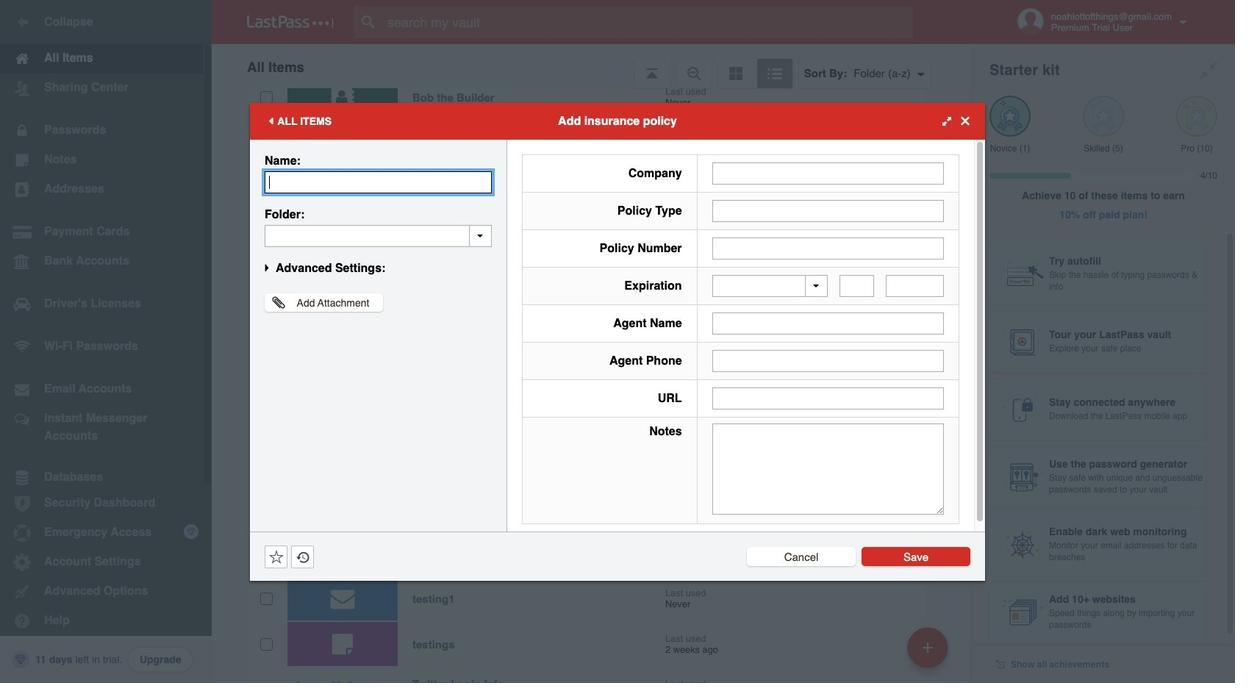 Task type: describe. For each thing, give the bounding box(es) containing it.
new item image
[[923, 642, 933, 653]]

main navigation navigation
[[0, 0, 212, 683]]

vault options navigation
[[212, 44, 972, 88]]

new item navigation
[[902, 623, 957, 683]]



Task type: locate. For each thing, give the bounding box(es) containing it.
None text field
[[712, 162, 944, 184], [265, 225, 492, 247], [712, 237, 944, 259], [840, 275, 874, 297], [712, 312, 944, 335], [712, 350, 944, 372], [712, 387, 944, 410], [712, 162, 944, 184], [265, 225, 492, 247], [712, 237, 944, 259], [840, 275, 874, 297], [712, 312, 944, 335], [712, 350, 944, 372], [712, 387, 944, 410]]

dialog
[[250, 103, 985, 580]]

Search search field
[[354, 6, 942, 38]]

None text field
[[265, 171, 492, 193], [712, 200, 944, 222], [886, 275, 944, 297], [712, 424, 944, 515], [265, 171, 492, 193], [712, 200, 944, 222], [886, 275, 944, 297], [712, 424, 944, 515]]

search my vault text field
[[354, 6, 942, 38]]

lastpass image
[[247, 15, 334, 29]]



